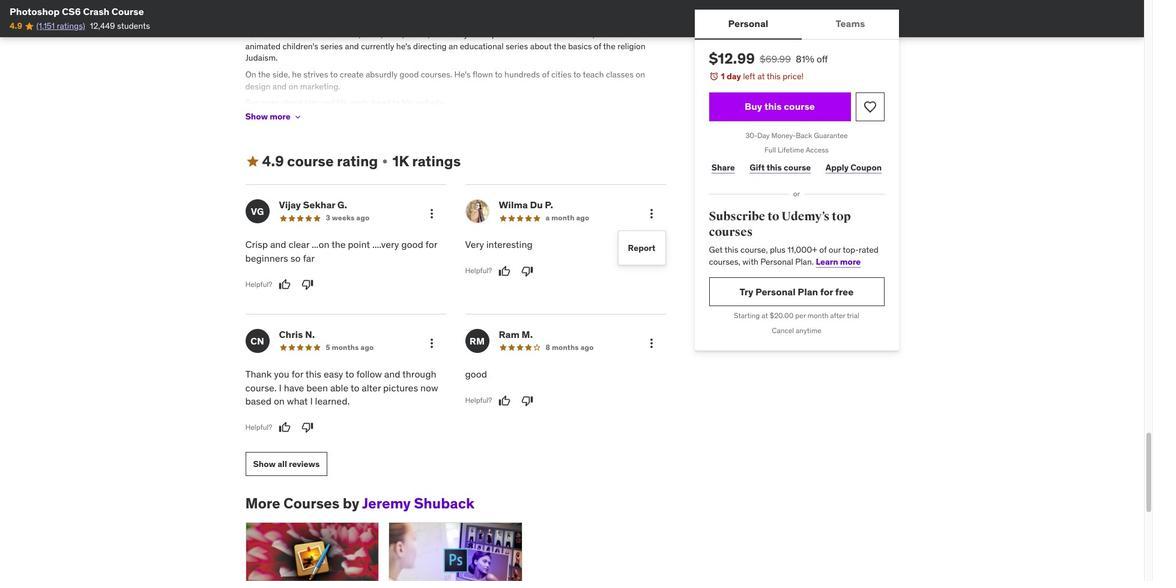 Task type: vqa. For each thing, say whether or not it's contained in the screenshot.


Task type: describe. For each thing, give the bounding box(es) containing it.
with
[[743, 257, 759, 267]]

directed over
[[434, 17, 483, 28]]

our
[[829, 245, 841, 256]]

top
[[832, 209, 851, 224]]

directed,
[[562, 29, 595, 40]]

g.
[[338, 199, 347, 211]]

mark review by wilma du p. as helpful image
[[499, 265, 511, 278]]

(1,151 ratings)
[[36, 21, 85, 31]]

of inside the 'an animated children's series and currently he's directing an educational series about the basics of the religion judaism.'
[[594, 41, 602, 52]]

apply coupon button
[[824, 156, 885, 180]]

crisp
[[246, 239, 268, 251]]

course
[[112, 5, 144, 17]]

81%
[[796, 53, 815, 65]]

and his
[[321, 97, 348, 108]]

for inside the crisp and clear ...on the point ....very good for beginners so far
[[426, 239, 438, 251]]

on
[[246, 69, 256, 80]]

crisp and clear ...on the point ....very good for beginners so far
[[246, 239, 438, 264]]

starting
[[734, 312, 760, 321]]

been inside thank you for this easy to follow and through course.  i have been able to alter pictures now based on what i learned.
[[307, 382, 328, 394]]

been inside who's directed over a hundred shorts in the last ten years. his shorts have been featured in the wsj, cnn, npr, wapo, and many other places. in 2016 he directed,
[[265, 29, 284, 40]]

show all reviews button
[[246, 453, 328, 477]]

design
[[246, 81, 271, 92]]

learn
[[816, 257, 839, 267]]

show for show more
[[246, 111, 268, 122]]

day
[[727, 71, 741, 82]]

reviews
[[289, 459, 320, 470]]

additional actions for review by wilma du p. image
[[645, 207, 659, 221]]

about inside the 'an animated children's series and currently he's directing an educational series about the basics of the religion judaism.'
[[531, 41, 552, 52]]

vijay
[[279, 199, 301, 211]]

this for gift
[[767, 162, 782, 173]]

helpful? for crisp and clear ...on the point ....very good for beginners so far
[[246, 280, 272, 289]]

show for show all reviews
[[253, 459, 276, 470]]

top-
[[843, 245, 859, 256]]

8 months ago
[[546, 343, 594, 352]]

subscribe to udemy's top courses
[[709, 209, 851, 240]]

months for n.
[[332, 343, 359, 352]]

head
[[372, 97, 391, 108]]

1 shorts from the left
[[525, 17, 549, 28]]

absurdly
[[366, 69, 398, 80]]

mark review by ram m. as unhelpful image
[[522, 395, 534, 407]]

2 vertical spatial good
[[465, 368, 487, 381]]

he
[[550, 29, 560, 40]]

gift
[[750, 162, 765, 173]]

point
[[348, 239, 370, 251]]

4.9 for 4.9
[[10, 21, 22, 31]]

1 horizontal spatial on
[[289, 81, 298, 92]]

more for learn
[[841, 257, 861, 267]]

of inside "on the side, he strives to create absurdly good courses. he's flown to hundreds of cities to teach classes on design and on marketing. for more about him and his work, head to his website."
[[542, 69, 550, 80]]

course.
[[246, 382, 277, 394]]

0 vertical spatial i
[[279, 382, 282, 394]]

...on
[[312, 239, 330, 251]]

the up series
[[329, 29, 341, 40]]

classes
[[606, 69, 634, 80]]

the down he
[[554, 41, 566, 52]]

thank you for this easy to follow and through course.  i have been able to alter pictures now based on what i learned.
[[246, 368, 438, 407]]

apply
[[826, 162, 849, 173]]

courses
[[284, 495, 340, 513]]

shuback
[[414, 495, 475, 513]]

by
[[343, 495, 360, 513]]

gift this course link
[[748, 156, 814, 180]]

through
[[403, 368, 437, 381]]

price!
[[783, 71, 804, 82]]

on inside thank you for this easy to follow and through course.  i have been able to alter pictures now based on what i learned.
[[274, 395, 285, 407]]

udemy's
[[782, 209, 830, 224]]

2016
[[530, 29, 548, 40]]

you
[[274, 368, 289, 381]]

1 vertical spatial for
[[821, 286, 834, 298]]

medium image
[[246, 154, 260, 169]]

and inside thank you for this easy to follow and through course.  i have been able to alter pictures now based on what i learned.
[[385, 368, 401, 381]]

more
[[246, 495, 280, 513]]

marketing.
[[300, 81, 341, 92]]

course for buy this course
[[784, 100, 816, 112]]

$69.99
[[760, 53, 791, 65]]

cnn,
[[363, 29, 383, 40]]

to right the flown
[[495, 69, 503, 80]]

mark review by wilma du p. as unhelpful image
[[522, 265, 534, 278]]

show more button
[[246, 105, 303, 129]]

many
[[448, 29, 468, 40]]

photoshop
[[10, 5, 60, 17]]

show all reviews
[[253, 459, 320, 470]]

1 vertical spatial in
[[320, 29, 327, 40]]

work,
[[350, 97, 370, 108]]

n.
[[305, 329, 315, 341]]

course for gift this course
[[784, 162, 811, 173]]

rm
[[470, 335, 485, 347]]

and inside "on the side, he strives to create absurdly good courses. he's flown to hundreds of cities to teach classes on design and on marketing. for more about him and his work, head to his website."
[[273, 81, 287, 92]]

rated
[[859, 245, 879, 256]]

teach
[[583, 69, 604, 80]]

more inside "on the side, he strives to create absurdly good courses. he's flown to hundreds of cities to teach classes on design and on marketing. for more about him and his work, head to his website."
[[260, 97, 279, 108]]

sekhar
[[303, 199, 335, 211]]

plan
[[798, 286, 819, 298]]

0 vertical spatial month
[[552, 214, 575, 223]]

more courses by jeremy shuback
[[246, 495, 475, 513]]

tab list containing personal
[[695, 10, 899, 40]]

additional actions for review by ram m. image
[[645, 337, 659, 351]]

his
[[628, 17, 640, 28]]

and inside who's directed over a hundred shorts in the last ten years. his shorts have been featured in the wsj, cnn, npr, wapo, and many other places. in 2016 he directed,
[[432, 29, 446, 40]]

starting at $20.00 per month after trial cancel anytime
[[734, 312, 860, 336]]

after
[[831, 312, 846, 321]]

try personal plan for free
[[740, 286, 854, 298]]

the left "last"
[[560, 17, 572, 28]]

the inside "on the side, he strives to create absurdly good courses. he's flown to hundreds of cities to teach classes on design and on marketing. for more about him and his work, head to his website."
[[258, 69, 271, 80]]

about inside "on the side, he strives to create absurdly good courses. he's flown to hundreds of cities to teach classes on design and on marketing. for more about him and his work, head to his website."
[[281, 97, 303, 108]]

rating
[[337, 152, 378, 170]]

learn more link
[[816, 257, 861, 267]]

helpful? for very interesting
[[465, 266, 492, 275]]

crash
[[83, 5, 109, 17]]

an animated children's series and currently he's directing an educational series about the basics of the religion judaism.
[[246, 29, 646, 63]]

website.
[[415, 97, 447, 108]]

chris n.
[[279, 329, 315, 341]]

2 vertical spatial personal
[[756, 286, 796, 298]]

mark review by chris n. as unhelpful image
[[302, 422, 314, 434]]

month inside starting at $20.00 per month after trial cancel anytime
[[808, 312, 829, 321]]

12,449 students
[[90, 21, 150, 31]]

students
[[117, 21, 150, 31]]

get
[[709, 245, 723, 256]]

5 months ago
[[326, 343, 374, 352]]

course up "vijay sekhar g."
[[287, 152, 334, 170]]

teams
[[836, 18, 866, 30]]

learned.
[[315, 395, 350, 407]]

subscribe
[[709, 209, 766, 224]]

hundred
[[492, 17, 523, 28]]

lifetime
[[778, 146, 805, 155]]

off
[[817, 53, 829, 65]]



Task type: locate. For each thing, give the bounding box(es) containing it.
for left free
[[821, 286, 834, 298]]

months right 5
[[332, 343, 359, 352]]

personal up $12.99
[[729, 18, 769, 30]]

to left 'udemy's'
[[768, 209, 780, 224]]

a down p.
[[546, 214, 550, 223]]

the right ...on
[[332, 239, 346, 251]]

1 vertical spatial 4.9
[[262, 152, 284, 170]]

judaism.
[[246, 53, 278, 63]]

4.9 down photoshop
[[10, 21, 22, 31]]

mark review by vijay sekhar g. as unhelpful image
[[302, 279, 314, 291]]

courses.
[[421, 69, 453, 80]]

1 horizontal spatial month
[[808, 312, 829, 321]]

show down the for
[[246, 111, 268, 122]]

guarantee
[[815, 131, 848, 140]]

wilma
[[499, 199, 528, 211]]

0 horizontal spatial been
[[265, 29, 284, 40]]

1 vertical spatial more
[[270, 111, 291, 122]]

alarm image
[[709, 72, 719, 81]]

(1,151
[[36, 21, 55, 31]]

1 vertical spatial about
[[281, 97, 303, 108]]

months
[[332, 343, 359, 352], [552, 343, 579, 352]]

0 horizontal spatial months
[[332, 343, 359, 352]]

for
[[426, 239, 438, 251], [821, 286, 834, 298], [292, 368, 304, 381]]

xsmall image left 1k
[[381, 157, 390, 166]]

1 horizontal spatial have
[[284, 382, 304, 394]]

0 horizontal spatial shorts
[[525, 17, 549, 28]]

this up the 'courses,'
[[725, 245, 739, 256]]

now
[[421, 382, 438, 394]]

have inside thank you for this easy to follow and through course.  i have been able to alter pictures now based on what i learned.
[[284, 382, 304, 394]]

been up learned.
[[307, 382, 328, 394]]

this down $69.99
[[767, 71, 781, 82]]

mark review by chris n. as helpful image
[[279, 422, 291, 434]]

months for m.
[[552, 343, 579, 352]]

at right the left
[[758, 71, 765, 82]]

weeks
[[332, 214, 355, 223]]

0 horizontal spatial have
[[246, 29, 263, 40]]

show left the "all"
[[253, 459, 276, 470]]

of
[[594, 41, 602, 52], [542, 69, 550, 80], [820, 245, 827, 256]]

all
[[278, 459, 287, 470]]

11,000+
[[788, 245, 818, 256]]

and up beginners at the top left
[[270, 239, 286, 251]]

wishlist image
[[863, 100, 878, 114]]

additional actions for review by vijay sekhar g. image
[[425, 207, 439, 221]]

basics
[[569, 41, 592, 52]]

30-
[[746, 131, 758, 140]]

du
[[530, 199, 543, 211]]

2 shorts from the left
[[642, 17, 666, 28]]

helpful? left the mark review by ram m. as helpful image
[[465, 396, 492, 405]]

1 horizontal spatial 4.9
[[262, 152, 284, 170]]

0 horizontal spatial for
[[292, 368, 304, 381]]

1 vertical spatial month
[[808, 312, 829, 321]]

this right gift
[[767, 162, 782, 173]]

of right basics at the top
[[594, 41, 602, 52]]

personal down plus
[[761, 257, 794, 267]]

interesting
[[487, 239, 533, 251]]

at inside starting at $20.00 per month after trial cancel anytime
[[762, 312, 769, 321]]

1 vertical spatial have
[[284, 382, 304, 394]]

i right the what
[[310, 395, 313, 407]]

0 horizontal spatial month
[[552, 214, 575, 223]]

he strives
[[292, 69, 329, 80]]

places.
[[492, 29, 519, 40]]

of left the our
[[820, 245, 827, 256]]

0 horizontal spatial i
[[279, 382, 282, 394]]

this for get
[[725, 245, 739, 256]]

1 vertical spatial at
[[762, 312, 769, 321]]

courses,
[[709, 257, 741, 267]]

ago for ram m.
[[581, 343, 594, 352]]

this inside get this course, plus 11,000+ of our top-rated courses, with personal plan.
[[725, 245, 739, 256]]

good right ....very
[[402, 239, 424, 251]]

1 vertical spatial a
[[546, 214, 550, 223]]

0 horizontal spatial in
[[320, 29, 327, 40]]

have inside who's directed over a hundred shorts in the last ten years. his shorts have been featured in the wsj, cnn, npr, wapo, and many other places. in 2016 he directed,
[[246, 29, 263, 40]]

this inside thank you for this easy to follow and through course.  i have been able to alter pictures now based on what i learned.
[[306, 368, 322, 381]]

month right per at the right bottom of the page
[[808, 312, 829, 321]]

4.9 for 4.9 course rating
[[262, 152, 284, 170]]

to right able
[[351, 382, 360, 394]]

to inside subscribe to udemy's top courses
[[768, 209, 780, 224]]

0 vertical spatial for
[[426, 239, 438, 251]]

very interesting
[[465, 239, 533, 251]]

personal inside button
[[729, 18, 769, 30]]

0 vertical spatial xsmall image
[[293, 112, 303, 122]]

1 horizontal spatial a
[[546, 214, 550, 223]]

1 vertical spatial xsmall image
[[381, 157, 390, 166]]

the
[[560, 17, 572, 28], [329, 29, 341, 40], [554, 41, 566, 52], [604, 41, 616, 52], [258, 69, 271, 80], [332, 239, 346, 251]]

course,
[[741, 245, 768, 256]]

share button
[[709, 156, 738, 180]]

and up the directing an
[[432, 29, 446, 40]]

easy
[[324, 368, 343, 381]]

more for show
[[270, 111, 291, 122]]

4.9 right the medium icon
[[262, 152, 284, 170]]

course down lifetime
[[784, 162, 811, 173]]

0 horizontal spatial a
[[485, 17, 490, 28]]

0 vertical spatial on
[[636, 69, 646, 80]]

0 horizontal spatial of
[[542, 69, 550, 80]]

have up the what
[[284, 382, 304, 394]]

a month ago
[[546, 214, 590, 223]]

this for buy
[[765, 100, 782, 112]]

chris
[[279, 329, 303, 341]]

1 vertical spatial personal
[[761, 257, 794, 267]]

learn more
[[816, 257, 861, 267]]

1 vertical spatial on
[[289, 81, 298, 92]]

good down rm
[[465, 368, 487, 381]]

course up back
[[784, 100, 816, 112]]

1 horizontal spatial xsmall image
[[381, 157, 390, 166]]

1 months from the left
[[332, 343, 359, 352]]

2 horizontal spatial for
[[821, 286, 834, 298]]

on down side,
[[289, 81, 298, 92]]

additional actions for review by chris n. image
[[425, 337, 439, 351]]

helpful? left mark review by chris n. as helpful icon
[[246, 423, 272, 432]]

helpful? left mark review by wilma du p. as helpful image
[[465, 266, 492, 275]]

more inside button
[[270, 111, 291, 122]]

this inside buy this course button
[[765, 100, 782, 112]]

in up series
[[320, 29, 327, 40]]

0 horizontal spatial 4.9
[[10, 21, 22, 31]]

for
[[246, 97, 258, 108]]

good left courses.
[[400, 69, 419, 80]]

0 horizontal spatial about
[[281, 97, 303, 108]]

trial
[[847, 312, 860, 321]]

shorts up an
[[642, 17, 666, 28]]

what
[[287, 395, 308, 407]]

to left the create on the top left of page
[[330, 69, 338, 80]]

able
[[330, 382, 349, 394]]

more down the "top-"
[[841, 257, 861, 267]]

thank
[[246, 368, 272, 381]]

0 horizontal spatial xsmall image
[[293, 112, 303, 122]]

and inside the crisp and clear ...on the point ....very good for beginners so far
[[270, 239, 286, 251]]

share
[[712, 162, 735, 173]]

personal up "$20.00"
[[756, 286, 796, 298]]

ago for wilma du p.
[[577, 214, 590, 223]]

this left the easy
[[306, 368, 322, 381]]

educational series
[[460, 41, 528, 52]]

about left him
[[281, 97, 303, 108]]

cn
[[251, 335, 264, 347]]

course
[[784, 100, 816, 112], [287, 152, 334, 170], [784, 162, 811, 173]]

more up show more
[[260, 97, 279, 108]]

at left "$20.00"
[[762, 312, 769, 321]]

shorts up 2016
[[525, 17, 549, 28]]

and down wsj,
[[345, 41, 359, 52]]

2 horizontal spatial on
[[636, 69, 646, 80]]

to right the easy
[[346, 368, 354, 381]]

1 vertical spatial good
[[402, 239, 424, 251]]

a up other on the top left of page
[[485, 17, 490, 28]]

1 vertical spatial show
[[253, 459, 276, 470]]

helpful? for good
[[465, 396, 492, 405]]

full
[[765, 146, 777, 155]]

personal inside get this course, plus 11,000+ of our top-rated courses, with personal plan.
[[761, 257, 794, 267]]

have up the judaism.
[[246, 29, 263, 40]]

report
[[628, 243, 656, 254]]

helpful? left mark review by vijay sekhar g. as helpful icon
[[246, 280, 272, 289]]

0 horizontal spatial on
[[274, 395, 285, 407]]

helpful? for thank you for this easy to follow and through course.  i have been able to alter pictures now based on what i learned.
[[246, 423, 272, 432]]

2 horizontal spatial of
[[820, 245, 827, 256]]

0 vertical spatial good
[[400, 69, 419, 80]]

for inside thank you for this easy to follow and through course.  i have been able to alter pictures now based on what i learned.
[[292, 368, 304, 381]]

1 horizontal spatial shorts
[[642, 17, 666, 28]]

1 vertical spatial been
[[307, 382, 328, 394]]

shorts
[[525, 17, 549, 28], [642, 17, 666, 28]]

xsmall image
[[293, 112, 303, 122], [381, 157, 390, 166]]

1 vertical spatial i
[[310, 395, 313, 407]]

ago for vijay sekhar g.
[[357, 214, 370, 223]]

this right buy on the top of the page
[[765, 100, 782, 112]]

0 vertical spatial personal
[[729, 18, 769, 30]]

on left the what
[[274, 395, 285, 407]]

far
[[303, 252, 315, 264]]

been up animated children's
[[265, 29, 284, 40]]

wilma du p.
[[499, 199, 553, 211]]

mark review by ram m. as helpful image
[[499, 395, 511, 407]]

the down shaboom!
[[604, 41, 616, 52]]

2 vertical spatial of
[[820, 245, 827, 256]]

jeremy shuback link
[[362, 495, 475, 513]]

0 vertical spatial have
[[246, 29, 263, 40]]

in
[[521, 29, 528, 40]]

and up pictures
[[385, 368, 401, 381]]

cancel
[[772, 326, 795, 336]]

in up he
[[551, 17, 558, 28]]

alter
[[362, 382, 381, 394]]

hundreds
[[505, 69, 540, 80]]

plan.
[[796, 257, 814, 267]]

religion
[[618, 41, 646, 52]]

other
[[470, 29, 490, 40]]

for right you
[[292, 368, 304, 381]]

good for ....very
[[402, 239, 424, 251]]

1 horizontal spatial months
[[552, 343, 579, 352]]

for down additional actions for review by vijay sekhar g. image
[[426, 239, 438, 251]]

0 vertical spatial in
[[551, 17, 558, 28]]

1 horizontal spatial of
[[594, 41, 602, 52]]

animated children's
[[246, 41, 319, 52]]

0 vertical spatial been
[[265, 29, 284, 40]]

and inside the 'an animated children's series and currently he's directing an educational series about the basics of the religion judaism.'
[[345, 41, 359, 52]]

of inside get this course, plus 11,000+ of our top-rated courses, with personal plan.
[[820, 245, 827, 256]]

i down you
[[279, 382, 282, 394]]

ago for chris n.
[[361, 343, 374, 352]]

months right "8"
[[552, 343, 579, 352]]

tab list
[[695, 10, 899, 40]]

p.
[[545, 199, 553, 211]]

based
[[246, 395, 272, 407]]

this inside gift this course "link"
[[767, 162, 782, 173]]

beginners
[[246, 252, 288, 264]]

good inside "on the side, he strives to create absurdly good courses. he's flown to hundreds of cities to teach classes on design and on marketing. for more about him and his work, head to his website."
[[400, 69, 419, 80]]

and down side,
[[273, 81, 287, 92]]

cities
[[552, 69, 572, 80]]

who's directed over a hundred shorts in the last ten years. his shorts have been featured in the wsj, cnn, npr, wapo, and many other places. in 2016 he directed,
[[246, 17, 666, 40]]

in
[[551, 17, 558, 28], [320, 29, 327, 40]]

1 horizontal spatial in
[[551, 17, 558, 28]]

1 horizontal spatial for
[[426, 239, 438, 251]]

course inside "link"
[[784, 162, 811, 173]]

1 vertical spatial of
[[542, 69, 550, 80]]

month down p.
[[552, 214, 575, 223]]

2 vertical spatial for
[[292, 368, 304, 381]]

2 vertical spatial on
[[274, 395, 285, 407]]

1 horizontal spatial about
[[531, 41, 552, 52]]

3 weeks ago
[[326, 214, 370, 223]]

$12.99
[[709, 49, 755, 68]]

on right the classes
[[636, 69, 646, 80]]

the inside the crisp and clear ...on the point ....very good for beginners so far
[[332, 239, 346, 251]]

ram m.
[[499, 329, 533, 341]]

about down 2016
[[531, 41, 552, 52]]

1k
[[393, 152, 409, 170]]

1 horizontal spatial i
[[310, 395, 313, 407]]

more down design
[[270, 111, 291, 122]]

the up design
[[258, 69, 271, 80]]

1 horizontal spatial been
[[307, 382, 328, 394]]

$20.00
[[770, 312, 794, 321]]

good
[[400, 69, 419, 80], [402, 239, 424, 251], [465, 368, 487, 381]]

try
[[740, 286, 754, 298]]

0 vertical spatial of
[[594, 41, 602, 52]]

to right 'cities'
[[574, 69, 581, 80]]

create
[[340, 69, 364, 80]]

side,
[[273, 69, 290, 80]]

2 months from the left
[[552, 343, 579, 352]]

2 vertical spatial more
[[841, 257, 861, 267]]

good inside the crisp and clear ...on the point ....very good for beginners so far
[[402, 239, 424, 251]]

0 vertical spatial more
[[260, 97, 279, 108]]

0 vertical spatial 4.9
[[10, 21, 22, 31]]

of left 'cities'
[[542, 69, 550, 80]]

0 vertical spatial about
[[531, 41, 552, 52]]

1k ratings
[[393, 152, 461, 170]]

xsmall image inside show more button
[[293, 112, 303, 122]]

mark review by vijay sekhar g. as helpful image
[[279, 279, 291, 291]]

report button
[[628, 236, 656, 260]]

flown
[[473, 69, 493, 80]]

0 vertical spatial a
[[485, 17, 490, 28]]

good for absurdly
[[400, 69, 419, 80]]

0 vertical spatial at
[[758, 71, 765, 82]]

clear
[[289, 239, 310, 251]]

course inside button
[[784, 100, 816, 112]]

1
[[721, 71, 725, 82]]

an
[[637, 29, 646, 40]]

a inside who's directed over a hundred shorts in the last ten years. his shorts have been featured in the wsj, cnn, npr, wapo, and many other places. in 2016 he directed,
[[485, 17, 490, 28]]

xsmall image right show more
[[293, 112, 303, 122]]

m.
[[522, 329, 533, 341]]

ten
[[589, 17, 602, 28]]

jeremy
[[362, 495, 411, 513]]

0 vertical spatial show
[[246, 111, 268, 122]]

gift this course
[[750, 162, 811, 173]]



